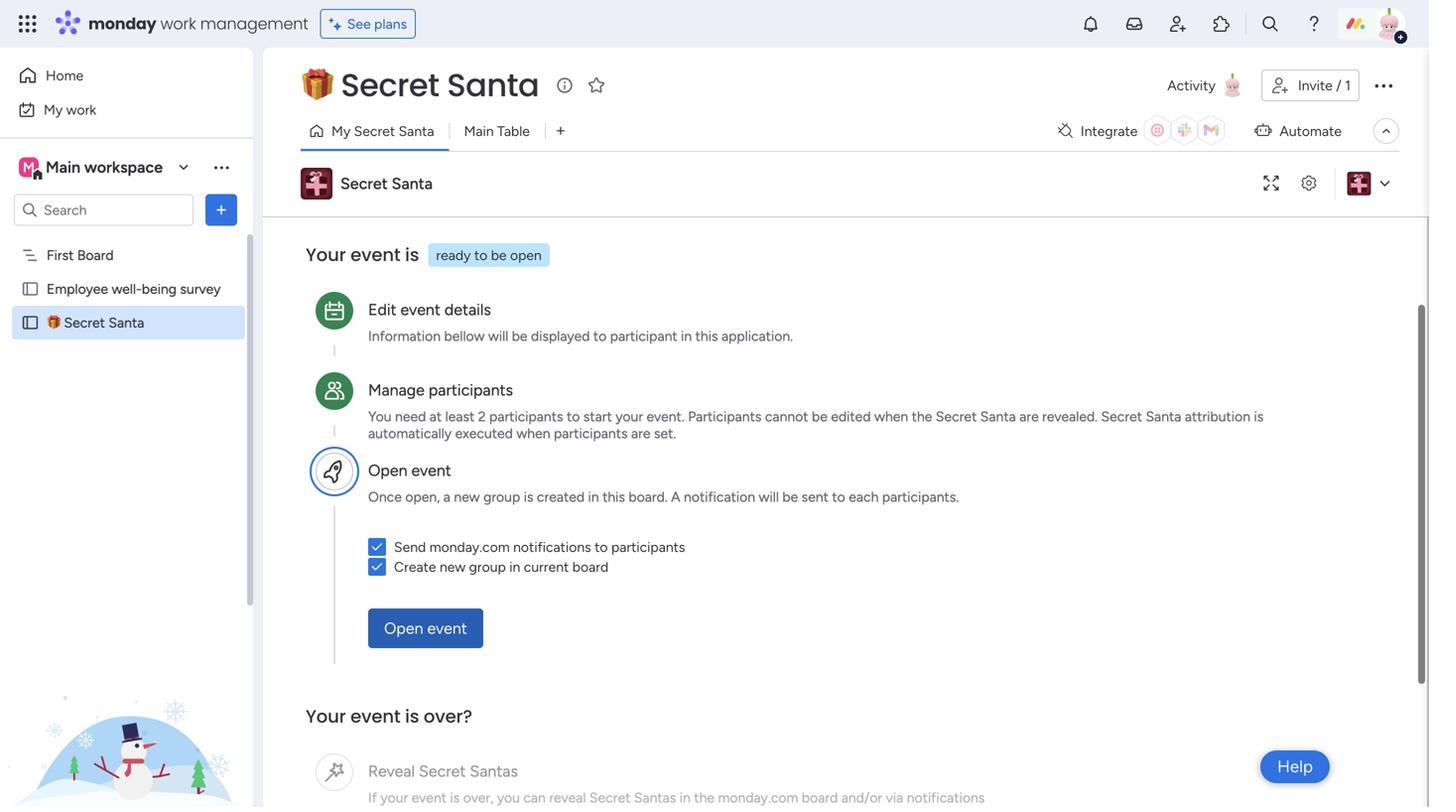 Task type: vqa. For each thing, say whether or not it's contained in the screenshot.
See plans Button
yes



Task type: describe. For each thing, give the bounding box(es) containing it.
lottie animation element
[[0, 606, 253, 807]]

automate
[[1280, 123, 1342, 139]]

public board image
[[21, 313, 40, 332]]

main workspace
[[46, 158, 163, 177]]

my for my secret santa
[[332, 123, 351, 139]]

list box containing first board
[[0, 234, 253, 607]]

inbox image
[[1125, 14, 1144, 34]]

see plans button
[[320, 9, 416, 39]]

Search in workspace field
[[42, 199, 166, 221]]

invite / 1
[[1298, 77, 1351, 94]]

settings image
[[1293, 176, 1325, 191]]

0 vertical spatial 🎁
[[302, 63, 333, 107]]

santa inside button
[[399, 123, 434, 139]]

plans
[[374, 15, 407, 32]]

secret down my secret santa button on the top left
[[340, 174, 388, 193]]

my work
[[44, 101, 96, 118]]

main table
[[464, 123, 530, 139]]

public board image
[[21, 279, 40, 298]]

home button
[[12, 60, 213, 91]]

workspace image
[[19, 156, 39, 178]]

ruby anderson image
[[1374, 8, 1406, 40]]

search everything image
[[1261, 14, 1280, 34]]

add to favorites image
[[587, 75, 607, 95]]

well-
[[112, 280, 142, 297]]

0 vertical spatial 🎁 secret santa
[[302, 63, 539, 107]]

integrate
[[1081, 123, 1138, 139]]

work for monday
[[160, 12, 196, 35]]

my secret santa button
[[301, 115, 449, 147]]

first
[[47, 247, 74, 264]]

autopilot image
[[1255, 117, 1272, 143]]

invite / 1 button
[[1262, 69, 1360, 101]]

see plans
[[347, 15, 407, 32]]

help image
[[1304, 14, 1324, 34]]

/
[[1336, 77, 1342, 94]]

invite
[[1298, 77, 1333, 94]]

my work button
[[12, 94, 213, 126]]

invite members image
[[1168, 14, 1188, 34]]

notifications image
[[1081, 14, 1101, 34]]

dapulse integrations image
[[1058, 124, 1073, 138]]

open full screen image
[[1256, 176, 1287, 191]]

santa down well-
[[109, 314, 144, 331]]



Task type: locate. For each thing, give the bounding box(es) containing it.
1 vertical spatial my
[[332, 123, 351, 139]]

secret inside my secret santa button
[[354, 123, 395, 139]]

main for main table
[[464, 123, 494, 139]]

secret down employee
[[64, 314, 105, 331]]

show board description image
[[553, 75, 577, 95]]

1 horizontal spatial 🎁
[[302, 63, 333, 107]]

1 vertical spatial options image
[[211, 200, 231, 220]]

1 vertical spatial 🎁
[[47, 314, 61, 331]]

1 horizontal spatial options image
[[1372, 73, 1396, 97]]

my secret santa
[[332, 123, 434, 139]]

help button
[[1261, 750, 1330, 783]]

options image
[[1372, 73, 1396, 97], [211, 200, 231, 220]]

activity
[[1168, 77, 1216, 94]]

work down home
[[66, 101, 96, 118]]

1 vertical spatial main
[[46, 158, 80, 177]]

1 vertical spatial 🎁 secret santa
[[47, 314, 144, 331]]

🎁 secret santa
[[302, 63, 539, 107], [47, 314, 144, 331]]

my down home
[[44, 101, 63, 118]]

santa down my secret santa on the top of page
[[392, 174, 433, 193]]

0 horizontal spatial work
[[66, 101, 96, 118]]

main right workspace image
[[46, 158, 80, 177]]

monday
[[88, 12, 156, 35]]

1 horizontal spatial 🎁 secret santa
[[302, 63, 539, 107]]

main inside "workspace selection" element
[[46, 158, 80, 177]]

monday work management
[[88, 12, 308, 35]]

work inside my work button
[[66, 101, 96, 118]]

🎁 secret santa down employee
[[47, 314, 144, 331]]

0 vertical spatial main
[[464, 123, 494, 139]]

table
[[497, 123, 530, 139]]

🎁 up my secret santa button on the top left
[[302, 63, 333, 107]]

option
[[0, 237, 253, 241]]

add view image
[[557, 124, 565, 138]]

1
[[1345, 77, 1351, 94]]

survey
[[180, 280, 221, 297]]

secret santa
[[340, 174, 433, 193]]

board
[[77, 247, 114, 264]]

main left table
[[464, 123, 494, 139]]

secret up secret santa
[[354, 123, 395, 139]]

santa up main table button
[[447, 63, 539, 107]]

lottie animation image
[[0, 606, 253, 807]]

workspace
[[84, 158, 163, 177]]

employee well-being survey
[[47, 280, 221, 297]]

main
[[464, 123, 494, 139], [46, 158, 80, 177]]

my inside button
[[44, 101, 63, 118]]

first board
[[47, 247, 114, 264]]

list box
[[0, 234, 253, 607]]

1 horizontal spatial main
[[464, 123, 494, 139]]

main for main workspace
[[46, 158, 80, 177]]

0 vertical spatial my
[[44, 101, 63, 118]]

options image down "workspace options" icon
[[211, 200, 231, 220]]

my up secret santa
[[332, 123, 351, 139]]

1 horizontal spatial my
[[332, 123, 351, 139]]

secret up my secret santa on the top of page
[[341, 63, 439, 107]]

santa
[[447, 63, 539, 107], [399, 123, 434, 139], [392, 174, 433, 193], [109, 314, 144, 331]]

🎁 Secret Santa field
[[297, 63, 544, 107]]

my for my work
[[44, 101, 63, 118]]

employee
[[47, 280, 108, 297]]

santa down 🎁 secret santa field at the top of page
[[399, 123, 434, 139]]

home
[[46, 67, 84, 84]]

work right 'monday'
[[160, 12, 196, 35]]

secret
[[341, 63, 439, 107], [354, 123, 395, 139], [340, 174, 388, 193], [64, 314, 105, 331]]

collapse board header image
[[1379, 123, 1395, 139]]

being
[[142, 280, 177, 297]]

workspace selection element
[[19, 155, 166, 181]]

work for my
[[66, 101, 96, 118]]

select product image
[[18, 14, 38, 34]]

main table button
[[449, 115, 545, 147]]

apps image
[[1212, 14, 1232, 34]]

management
[[200, 12, 308, 35]]

🎁 inside list box
[[47, 314, 61, 331]]

my
[[44, 101, 63, 118], [332, 123, 351, 139]]

activity button
[[1160, 69, 1254, 101]]

see
[[347, 15, 371, 32]]

m
[[23, 159, 35, 176]]

workspace options image
[[211, 157, 231, 177]]

1 vertical spatial work
[[66, 101, 96, 118]]

main inside button
[[464, 123, 494, 139]]

0 horizontal spatial 🎁
[[47, 314, 61, 331]]

🎁
[[302, 63, 333, 107], [47, 314, 61, 331]]

0 vertical spatial work
[[160, 12, 196, 35]]

options image right 1
[[1372, 73, 1396, 97]]

work
[[160, 12, 196, 35], [66, 101, 96, 118]]

0 horizontal spatial 🎁 secret santa
[[47, 314, 144, 331]]

my inside button
[[332, 123, 351, 139]]

help
[[1278, 756, 1313, 777]]

🎁 right public board image
[[47, 314, 61, 331]]

0 horizontal spatial my
[[44, 101, 63, 118]]

1 horizontal spatial work
[[160, 12, 196, 35]]

🎁 secret santa up my secret santa on the top of page
[[302, 63, 539, 107]]

0 horizontal spatial main
[[46, 158, 80, 177]]

0 horizontal spatial options image
[[211, 200, 231, 220]]

0 vertical spatial options image
[[1372, 73, 1396, 97]]

secret inside list box
[[64, 314, 105, 331]]



